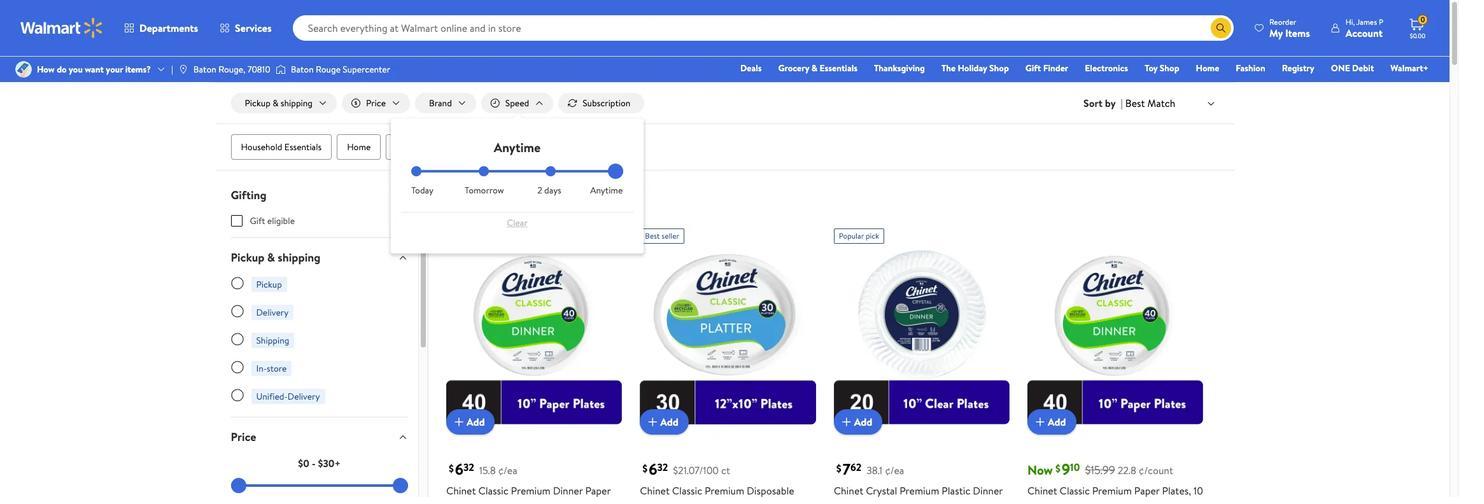 Task type: vqa. For each thing, say whether or not it's contained in the screenshot.
Sold And Shipped By Walmart.Com
no



Task type: describe. For each thing, give the bounding box(es) containing it.
popular
[[839, 231, 864, 241]]

registry link
[[1277, 61, 1321, 75]]

Search search field
[[293, 15, 1234, 41]]

household essentials link
[[231, 134, 332, 160]]

& right grocery
[[812, 62, 818, 75]]

deals link
[[735, 61, 768, 75]]

the
[[942, 62, 956, 75]]

gifting tab
[[221, 176, 418, 215]]

best match
[[1126, 96, 1176, 110]]

essentials inside household essentials link
[[285, 141, 322, 154]]

1000+ bought since yesterday
[[446, 231, 546, 242]]

| inside sort and filter section element
[[1121, 96, 1123, 110]]

industrial
[[492, 141, 527, 154]]

unified-delivery
[[256, 390, 320, 403]]

how
[[37, 63, 55, 76]]

supercenter
[[343, 63, 390, 76]]

Pickup radio
[[231, 277, 244, 290]]

search icon image
[[1216, 23, 1226, 33]]

the holiday shop link
[[936, 61, 1015, 75]]

hi,
[[1346, 16, 1355, 27]]

fashion link
[[1231, 61, 1272, 75]]

32 for $ 6 32 $21.07/100 ct
[[658, 461, 668, 475]]

chinet classic premium paper plates, 10 3/8, 40 count image
[[1028, 249, 1204, 425]]

$ for $ 6 32 $21.07/100 ct
[[643, 461, 648, 476]]

items?
[[125, 63, 151, 76]]

1 vertical spatial price button
[[221, 418, 418, 457]]

deals
[[741, 62, 762, 75]]

debit
[[1353, 62, 1374, 75]]

Anytime radio
[[613, 166, 623, 176]]

add to cart image
[[645, 415, 661, 430]]

pickup & shipping for sort and filter section element the pickup & shipping dropdown button
[[245, 97, 313, 110]]

how fast do you want your order? option group
[[411, 166, 623, 197]]

toy
[[1145, 62, 1158, 75]]

fulfillment method option group
[[231, 277, 408, 417]]

speed button
[[481, 93, 554, 113]]

items
[[1286, 26, 1310, 40]]

thanksgiving
[[874, 62, 925, 75]]

¢/ea for 7
[[885, 464, 904, 478]]

add for $ 6 32 $21.07/100 ct
[[661, 415, 679, 429]]

scientific
[[538, 141, 574, 154]]

now $ 9 10 $15.99 22.8 ¢/count
[[1028, 459, 1174, 480]]

services button
[[209, 13, 283, 43]]

1 vertical spatial home
[[347, 141, 371, 154]]

Walmart Site-Wide search field
[[293, 15, 1234, 41]]

tomorrow
[[465, 184, 504, 197]]

today
[[411, 184, 434, 197]]

Tomorrow radio
[[479, 166, 489, 176]]

62
[[851, 461, 862, 475]]

pickup for the pickup & shipping dropdown button related to 'pickup & shipping' tab
[[231, 250, 265, 266]]

household
[[241, 141, 282, 154]]

gifting button
[[221, 176, 418, 215]]

6 for $ 6 32 15.8 ¢/ea
[[455, 459, 464, 480]]

add button for $ 6 32 15.8 ¢/ea
[[446, 410, 495, 435]]

0 vertical spatial price button
[[342, 93, 410, 113]]

1 horizontal spatial home
[[1196, 62, 1220, 75]]

electronics
[[1085, 62, 1129, 75]]

add to cart image for 6
[[451, 415, 467, 430]]

pickup & shipping button for 'pickup & shipping' tab
[[221, 238, 418, 277]]

thanksgiving link
[[869, 61, 931, 75]]

rouge
[[316, 63, 341, 76]]

gifting
[[231, 187, 267, 203]]

you
[[69, 63, 83, 76]]

walmart image
[[20, 18, 103, 38]]

$ 6 32 15.8 ¢/ea
[[449, 459, 518, 480]]

$30 range field
[[231, 485, 408, 487]]

toy shop
[[1145, 62, 1180, 75]]

0 vertical spatial anytime
[[494, 139, 541, 156]]

6 for $ 6 32 $21.07/100 ct
[[649, 459, 658, 480]]

$ for $ 6 32 15.8 ¢/ea
[[449, 461, 454, 476]]

collection
[[525, 185, 582, 203]]

best match button
[[1123, 95, 1219, 112]]

price tab
[[221, 418, 418, 457]]

one debit
[[1331, 62, 1374, 75]]

one debit link
[[1326, 61, 1380, 75]]

best for best seller
[[645, 231, 660, 241]]

brand
[[429, 97, 452, 110]]

add for $ 7 62 38.1 ¢/ea
[[854, 415, 873, 429]]

your
[[106, 63, 123, 76]]

$ 6 32 $21.07/100 ct
[[643, 459, 730, 480]]

1 chinet from the left
[[444, 185, 481, 203]]

when
[[469, 212, 492, 226]]

speed
[[506, 97, 529, 110]]

4 add button from the left
[[1028, 410, 1077, 435]]

baton rouge supercenter
[[291, 63, 390, 76]]

chinet classic premium dinner paper plates,  white, 10 3/8, 40 count image
[[446, 249, 622, 425]]

gift for gift finder
[[1026, 62, 1041, 75]]

the holiday shop
[[942, 62, 1009, 75]]

walmart+ link
[[1385, 61, 1435, 75]]

best for best match
[[1126, 96, 1145, 110]]

gift eligible
[[250, 215, 295, 227]]

grocery
[[779, 62, 810, 75]]

sort and filter section element
[[216, 83, 1234, 124]]

one
[[1331, 62, 1351, 75]]

0 vertical spatial home link
[[1191, 61, 1225, 75]]

price when purchased online
[[444, 212, 569, 226]]

add button for $ 7 62 38.1 ¢/ea
[[834, 410, 883, 435]]

1 shop from the left
[[990, 62, 1009, 75]]

$0 - $30+
[[298, 457, 341, 471]]

shipping for sort and filter section element the pickup & shipping dropdown button
[[281, 97, 313, 110]]

baton for baton rouge supercenter
[[291, 63, 314, 76]]

best seller
[[645, 231, 680, 241]]

toy shop link
[[1139, 61, 1186, 75]]

services
[[235, 21, 272, 35]]

$0.00
[[1410, 31, 1426, 40]]

fashion
[[1236, 62, 1266, 75]]

grocery & essentials
[[779, 62, 858, 75]]

grocery & essentials link
[[773, 61, 864, 75]]

seller
[[662, 231, 680, 241]]

bought
[[469, 231, 493, 242]]

$ for $ 7 62 38.1 ¢/ea
[[837, 461, 842, 476]]

15.8
[[479, 464, 496, 478]]

hi, james p account
[[1346, 16, 1384, 40]]

in-store
[[256, 362, 287, 375]]

shipping for the pickup & shipping dropdown button related to 'pickup & shipping' tab
[[278, 250, 321, 266]]

shipping
[[256, 334, 289, 347]]

reorder my items
[[1270, 16, 1310, 40]]



Task type: locate. For each thing, give the bounding box(es) containing it.
32 inside '$ 6 32 15.8 ¢/ea'
[[464, 461, 474, 475]]

| right by
[[1121, 96, 1123, 110]]

3 add button from the left
[[834, 410, 883, 435]]

price
[[366, 97, 386, 110], [444, 212, 466, 226], [231, 429, 256, 445]]

account
[[1346, 26, 1383, 40]]

$ inside $ 6 32 $21.07/100 ct
[[643, 461, 648, 476]]

shop right toy
[[1160, 62, 1180, 75]]

shipping up 'household essentials'
[[281, 97, 313, 110]]

1 horizontal spatial |
[[1121, 96, 1123, 110]]

home
[[1196, 62, 1220, 75], [347, 141, 371, 154]]

$15.99
[[1085, 462, 1115, 478]]

1 horizontal spatial price
[[366, 97, 386, 110]]

1 horizontal spatial  image
[[178, 64, 188, 75]]

$ down add to cart image
[[643, 461, 648, 476]]

add to cart image up '$ 6 32 15.8 ¢/ea'
[[451, 415, 467, 430]]

essentials inside grocery & essentials link
[[820, 62, 858, 75]]

1 add to cart image from the left
[[451, 415, 467, 430]]

38.1
[[867, 464, 883, 478]]

1 horizontal spatial ¢/ea
[[885, 464, 904, 478]]

pickup & shipping button down the 70810
[[231, 93, 337, 113]]

¢/ea inside '$ 6 32 15.8 ¢/ea'
[[498, 464, 518, 478]]

subscription button
[[559, 93, 645, 113]]

2 chinet from the left
[[484, 185, 522, 203]]

yesterday
[[514, 231, 546, 242]]

None range field
[[411, 170, 623, 173]]

pickup & shipping inside tab
[[231, 250, 321, 266]]

1 horizontal spatial best
[[1126, 96, 1145, 110]]

& inside tab
[[267, 250, 275, 266]]

4 $ from the left
[[1056, 461, 1061, 476]]

1 vertical spatial essentials
[[285, 141, 322, 154]]

2 32 from the left
[[658, 461, 668, 475]]

registry
[[1282, 62, 1315, 75]]

Delivery radio
[[231, 305, 244, 318]]

| right items?
[[171, 63, 173, 76]]

1 vertical spatial best
[[645, 231, 660, 241]]

32 left $21.07/100 at the left bottom
[[658, 461, 668, 475]]

0 vertical spatial pickup & shipping button
[[231, 93, 337, 113]]

add up 62
[[854, 415, 873, 429]]

baton rouge, 70810
[[193, 63, 270, 76]]

chinet up when
[[444, 185, 481, 203]]

0 horizontal spatial essentials
[[285, 141, 322, 154]]

2 horizontal spatial  image
[[276, 63, 286, 76]]

pickup for sort and filter section element the pickup & shipping dropdown button
[[245, 97, 271, 110]]

essentials
[[820, 62, 858, 75], [285, 141, 322, 154]]

 image left how
[[15, 61, 32, 78]]

best left the seller
[[645, 231, 660, 241]]

1 horizontal spatial add to cart image
[[839, 415, 854, 430]]

$ inside now $ 9 10 $15.99 22.8 ¢/count
[[1056, 461, 1061, 476]]

1 horizontal spatial gift
[[1026, 62, 1041, 75]]

walmart+
[[1391, 62, 1429, 75]]

popular pick
[[839, 231, 879, 241]]

by
[[1105, 96, 1116, 110]]

sort by |
[[1084, 96, 1123, 110]]

home down the 'clear search field text' image
[[1196, 62, 1220, 75]]

0 vertical spatial price
[[366, 97, 386, 110]]

add to cart image up 62
[[839, 415, 854, 430]]

gift
[[1026, 62, 1041, 75], [250, 215, 265, 227]]

0 horizontal spatial home link
[[337, 134, 381, 160]]

add to cart image for 7
[[839, 415, 854, 430]]

1 vertical spatial gift
[[250, 215, 265, 227]]

0 horizontal spatial add to cart image
[[451, 415, 467, 430]]

1 vertical spatial delivery
[[288, 390, 320, 403]]

1 horizontal spatial shop
[[1160, 62, 1180, 75]]

Shipping radio
[[231, 333, 244, 346]]

 image right the 70810
[[276, 63, 286, 76]]

shipping inside tab
[[278, 250, 321, 266]]

70810
[[248, 63, 270, 76]]

0 $0.00
[[1410, 14, 1426, 40]]

industrial & scientific
[[492, 141, 574, 154]]

1 6 from the left
[[455, 459, 464, 480]]

pickup up pickup radio
[[231, 250, 265, 266]]

None radio
[[546, 166, 556, 176]]

add button for $ 6 32 $21.07/100 ct
[[640, 410, 689, 435]]

price up 1000+
[[444, 212, 466, 226]]

 image down 'departments' at left
[[178, 64, 188, 75]]

 image for baton rouge, 70810
[[178, 64, 188, 75]]

3 add from the left
[[854, 415, 873, 429]]

2 $ from the left
[[643, 461, 648, 476]]

1 vertical spatial |
[[1121, 96, 1123, 110]]

pickup right pickup radio
[[256, 278, 282, 291]]

pickup down the 70810
[[245, 97, 271, 110]]

now
[[1028, 462, 1053, 479]]

$ left 9
[[1056, 461, 1061, 476]]

2 6 from the left
[[649, 459, 658, 480]]

1 horizontal spatial baton
[[291, 63, 314, 76]]

 image for how do you want your items?
[[15, 61, 32, 78]]

Unified-Delivery radio
[[231, 389, 244, 402]]

best inside dropdown button
[[1126, 96, 1145, 110]]

home link up gifting dropdown button
[[337, 134, 381, 160]]

add button up '$ 6 32 15.8 ¢/ea'
[[446, 410, 495, 435]]

2
[[538, 184, 542, 197]]

2 days
[[538, 184, 562, 197]]

$
[[449, 461, 454, 476], [643, 461, 648, 476], [837, 461, 842, 476], [1056, 461, 1061, 476]]

32 for $ 6 32 15.8 ¢/ea
[[464, 461, 474, 475]]

chinet up price when purchased online on the left of the page
[[484, 185, 522, 203]]

¢/ea right the 15.8
[[498, 464, 518, 478]]

1 vertical spatial anytime
[[590, 184, 623, 197]]

$ left the 15.8
[[449, 461, 454, 476]]

0 horizontal spatial home
[[347, 141, 371, 154]]

¢/ea inside $ 7 62 38.1 ¢/ea
[[885, 464, 904, 478]]

3 add to cart image from the left
[[1033, 415, 1048, 430]]

chinet classic premium disposable paper platters, white, 12  x 10", 30 count image
[[640, 249, 816, 425]]

in-
[[256, 362, 267, 375]]

 image
[[15, 61, 32, 78], [276, 63, 286, 76], [178, 64, 188, 75]]

baton for baton rouge, 70810
[[193, 63, 216, 76]]

2 add from the left
[[661, 415, 679, 429]]

essentials right grocery
[[820, 62, 858, 75]]

¢/ea right 38.1
[[885, 464, 904, 478]]

0 vertical spatial pickup & shipping
[[245, 97, 313, 110]]

gift finder link
[[1020, 61, 1074, 75]]

0 horizontal spatial chinet
[[444, 185, 481, 203]]

6
[[455, 459, 464, 480], [649, 459, 658, 480]]

anytime up the how fast do you want your order? option group
[[494, 139, 541, 156]]

0 horizontal spatial gift
[[250, 215, 265, 227]]

clear button
[[411, 213, 623, 233]]

$ inside '$ 6 32 15.8 ¢/ea'
[[449, 461, 454, 476]]

$21.07/100
[[673, 464, 719, 478]]

1 horizontal spatial home link
[[1191, 61, 1225, 75]]

1 vertical spatial home link
[[337, 134, 381, 160]]

1 vertical spatial pickup & shipping
[[231, 250, 321, 266]]

2 shop from the left
[[1160, 62, 1180, 75]]

delivery up price tab at bottom left
[[288, 390, 320, 403]]

reorder
[[1270, 16, 1297, 27]]

2 add to cart image from the left
[[839, 415, 854, 430]]

1 add button from the left
[[446, 410, 495, 435]]

1 horizontal spatial anytime
[[590, 184, 623, 197]]

0 vertical spatial gift
[[1026, 62, 1041, 75]]

subscription
[[583, 97, 631, 110]]

0 vertical spatial essentials
[[820, 62, 858, 75]]

0 horizontal spatial  image
[[15, 61, 32, 78]]

store
[[267, 362, 287, 375]]

None checkbox
[[231, 215, 242, 227]]

0 horizontal spatial 6
[[455, 459, 464, 480]]

1 horizontal spatial 32
[[658, 461, 668, 475]]

home link down the 'clear search field text' image
[[1191, 61, 1225, 75]]

chinet crystal premium plastic dinner plates, clear, 10", 20 count image
[[834, 249, 1010, 425]]

1 vertical spatial pickup & shipping button
[[221, 238, 418, 277]]

0 vertical spatial pickup
[[245, 97, 271, 110]]

0 vertical spatial best
[[1126, 96, 1145, 110]]

2 ¢/ea from the left
[[885, 464, 904, 478]]

departments
[[139, 21, 198, 35]]

1 ¢/ea from the left
[[498, 464, 518, 478]]

gift left finder
[[1026, 62, 1041, 75]]

pickup inside tab
[[231, 250, 265, 266]]

price down unified-delivery radio
[[231, 429, 256, 445]]

anytime inside the how fast do you want your order? option group
[[590, 184, 623, 197]]

baton
[[193, 63, 216, 76], [291, 63, 314, 76]]

2 vertical spatial price
[[231, 429, 256, 445]]

2 horizontal spatial add to cart image
[[1033, 415, 1048, 430]]

baton left rouge on the top of the page
[[291, 63, 314, 76]]

baton left "rouge,"
[[193, 63, 216, 76]]

1 horizontal spatial essentials
[[820, 62, 858, 75]]

Today radio
[[411, 166, 422, 176]]

1 add from the left
[[467, 415, 485, 429]]

0 horizontal spatial price
[[231, 429, 256, 445]]

shop right holiday
[[990, 62, 1009, 75]]

0 vertical spatial delivery
[[256, 306, 289, 319]]

pickup
[[245, 97, 271, 110], [231, 250, 265, 266], [256, 278, 282, 291]]

3 $ from the left
[[837, 461, 842, 476]]

best
[[1126, 96, 1145, 110], [645, 231, 660, 241]]

home up gifting dropdown button
[[347, 141, 371, 154]]

gift for gift eligible
[[250, 215, 265, 227]]

2 baton from the left
[[291, 63, 314, 76]]

pickup inside "fulfillment method" option group
[[256, 278, 282, 291]]

1000+
[[446, 231, 467, 242]]

0 horizontal spatial 32
[[464, 461, 474, 475]]

0 vertical spatial home
[[1196, 62, 1220, 75]]

household essentials
[[241, 141, 322, 154]]

ct
[[721, 464, 730, 478]]

pick
[[866, 231, 879, 241]]

$0
[[298, 457, 309, 471]]

2 add button from the left
[[640, 410, 689, 435]]

shipping inside sort and filter section element
[[281, 97, 313, 110]]

0 horizontal spatial ¢/ea
[[498, 464, 518, 478]]

1 32 from the left
[[464, 461, 474, 475]]

price inside sort and filter section element
[[366, 97, 386, 110]]

electronics link
[[1080, 61, 1134, 75]]

add button up $ 6 32 $21.07/100 ct
[[640, 410, 689, 435]]

chinet chinet collection (265)
[[444, 185, 608, 203]]

add to cart image up "now"
[[1033, 415, 1048, 430]]

0 vertical spatial shipping
[[281, 97, 313, 110]]

10
[[1071, 461, 1080, 475]]

-
[[312, 457, 316, 471]]

1 vertical spatial pickup
[[231, 250, 265, 266]]

pickup & shipping tab
[[221, 238, 418, 277]]

pickup & shipping inside sort and filter section element
[[245, 97, 313, 110]]

pickup & shipping button down eligible
[[221, 238, 418, 277]]

add for $ 6 32 15.8 ¢/ea
[[467, 415, 485, 429]]

0 horizontal spatial anytime
[[494, 139, 541, 156]]

pickup inside sort and filter section element
[[245, 97, 271, 110]]

essentials right "household"
[[285, 141, 322, 154]]

0 horizontal spatial shop
[[990, 62, 1009, 75]]

anytime down anytime option
[[590, 184, 623, 197]]

In-store radio
[[231, 361, 244, 374]]

&
[[812, 62, 818, 75], [273, 97, 279, 110], [530, 141, 536, 154], [267, 250, 275, 266]]

0 horizontal spatial |
[[171, 63, 173, 76]]

price inside tab
[[231, 429, 256, 445]]

how do you want your items?
[[37, 63, 151, 76]]

6 left $21.07/100 at the left bottom
[[649, 459, 658, 480]]

& down gift eligible
[[267, 250, 275, 266]]

pickup & shipping down gift eligible
[[231, 250, 321, 266]]

pickup & shipping down the 70810
[[245, 97, 313, 110]]

1 vertical spatial shipping
[[278, 250, 321, 266]]

eligible
[[267, 215, 295, 227]]

(265)
[[585, 188, 608, 202]]

add up $ 6 32 $21.07/100 ct
[[661, 415, 679, 429]]

0 horizontal spatial baton
[[193, 63, 216, 76]]

0 horizontal spatial best
[[645, 231, 660, 241]]

1 horizontal spatial 6
[[649, 459, 658, 480]]

add button up 9
[[1028, 410, 1077, 435]]

& inside sort and filter section element
[[273, 97, 279, 110]]

unified-
[[256, 390, 288, 403]]

6 left the 15.8
[[455, 459, 464, 480]]

0 vertical spatial |
[[171, 63, 173, 76]]

¢/count
[[1139, 464, 1174, 478]]

$ 7 62 38.1 ¢/ea
[[837, 459, 904, 480]]

¢/ea for 6
[[498, 464, 518, 478]]

$ inside $ 7 62 38.1 ¢/ea
[[837, 461, 842, 476]]

delivery up shipping
[[256, 306, 289, 319]]

32 left the 15.8
[[464, 461, 474, 475]]

best right by
[[1126, 96, 1145, 110]]

p
[[1379, 16, 1384, 27]]

price down supercenter on the top left of page
[[366, 97, 386, 110]]

days
[[544, 184, 562, 197]]

& right "industrial"
[[530, 141, 536, 154]]

2 horizontal spatial price
[[444, 212, 466, 226]]

add to cart image
[[451, 415, 467, 430], [839, 415, 854, 430], [1033, 415, 1048, 430]]

1 horizontal spatial chinet
[[484, 185, 522, 203]]

pickup & shipping for the pickup & shipping dropdown button related to 'pickup & shipping' tab
[[231, 250, 321, 266]]

32 inside $ 6 32 $21.07/100 ct
[[658, 461, 668, 475]]

2 vertical spatial pickup
[[256, 278, 282, 291]]

1 vertical spatial price
[[444, 212, 466, 226]]

$0 range field
[[231, 485, 408, 487]]

match
[[1148, 96, 1176, 110]]

gift left eligible
[[250, 215, 265, 227]]

clear search field text image
[[1196, 23, 1206, 33]]

|
[[171, 63, 173, 76], [1121, 96, 1123, 110]]

add up '$ 6 32 15.8 ¢/ea'
[[467, 415, 485, 429]]

shipping down eligible
[[278, 250, 321, 266]]

& up 'household essentials'
[[273, 97, 279, 110]]

online
[[542, 212, 569, 226]]

$ left 7
[[837, 461, 842, 476]]

clear
[[507, 217, 528, 229]]

james
[[1357, 16, 1377, 27]]

add button up 62
[[834, 410, 883, 435]]

 image for baton rouge supercenter
[[276, 63, 286, 76]]

pickup & shipping button for sort and filter section element
[[231, 93, 337, 113]]

add up 9
[[1048, 415, 1066, 429]]

1 $ from the left
[[449, 461, 454, 476]]

4 add from the left
[[1048, 415, 1066, 429]]

22.8
[[1118, 464, 1137, 478]]

1 baton from the left
[[193, 63, 216, 76]]

rouge,
[[219, 63, 245, 76]]



